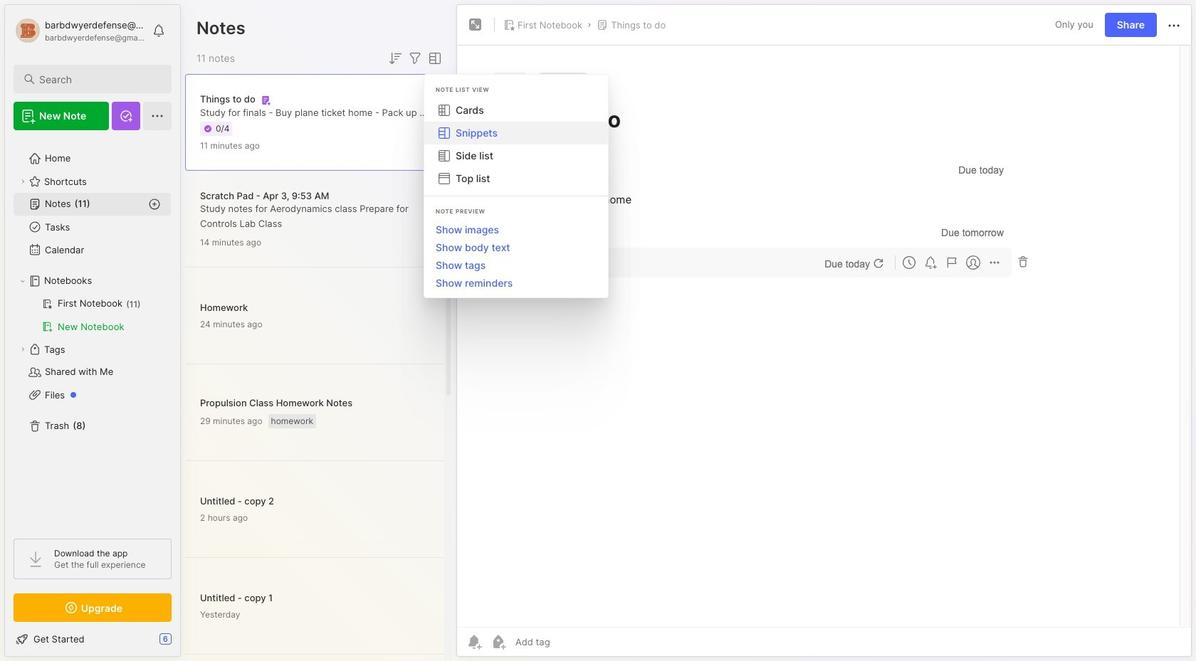 Task type: describe. For each thing, give the bounding box(es) containing it.
expand notebooks image
[[19, 277, 27, 286]]

group inside tree
[[14, 293, 171, 338]]

add filters image
[[407, 50, 424, 67]]

tree inside main element
[[5, 139, 180, 526]]

expand tags image
[[19, 346, 27, 354]]

main element
[[0, 0, 185, 662]]

Add filters field
[[407, 50, 424, 67]]

add tag image
[[490, 634, 507, 651]]

Help and Learning task checklist field
[[5, 628, 180, 651]]

Account field
[[14, 16, 145, 45]]

2 dropdown list menu from the top
[[425, 221, 608, 292]]



Task type: locate. For each thing, give the bounding box(es) containing it.
Sort options field
[[387, 50, 404, 67]]

View options field
[[424, 50, 444, 67]]

none search field inside main element
[[39, 71, 159, 88]]

More actions field
[[1166, 16, 1183, 34]]

click to collapse image
[[180, 636, 191, 653]]

dropdown list menu
[[425, 99, 608, 190], [425, 221, 608, 292]]

menu item
[[425, 122, 608, 145]]

tree
[[5, 139, 180, 526]]

add a reminder image
[[466, 634, 483, 651]]

group
[[14, 293, 171, 338]]

None search field
[[39, 71, 159, 88]]

1 dropdown list menu from the top
[[425, 99, 608, 190]]

Search text field
[[39, 73, 159, 86]]

Note Editor text field
[[457, 45, 1192, 628]]

0 vertical spatial dropdown list menu
[[425, 99, 608, 190]]

more actions image
[[1166, 17, 1183, 34]]

note window element
[[457, 4, 1193, 661]]

1 vertical spatial dropdown list menu
[[425, 221, 608, 292]]

expand note image
[[467, 16, 484, 33]]

Add tag field
[[514, 636, 622, 649]]



Task type: vqa. For each thing, say whether or not it's contained in the screenshot.
5th tab
no



